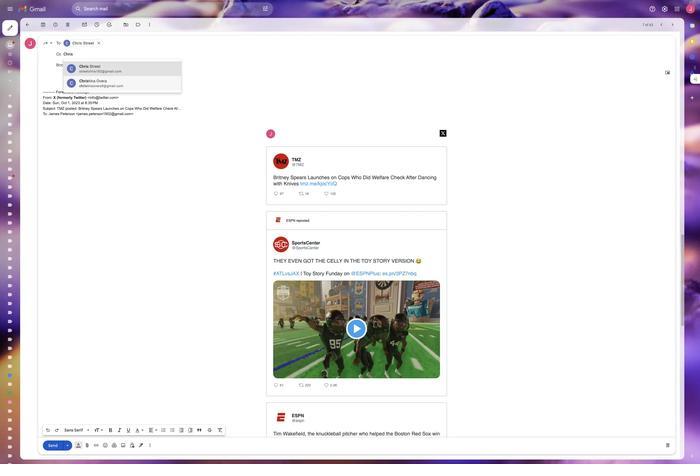 Task type: vqa. For each thing, say whether or not it's contained in the screenshot.
More send options icon
yes



Task type: describe. For each thing, give the bounding box(es) containing it.
world
[[283, 437, 296, 443]]

launches inside ---------- forwarded message --------- from: x (formerly twitter) <info@twitter.com> date: sun, oct 1, 2023 at 8:35 pm subject: tmz posted: britney spears launches on cops who did welfare check af... to: james peterson <james.peterson1902@gmail.com>
[[103, 106, 119, 111]]

red
[[412, 431, 421, 437]]

1 - from the left
[[43, 90, 44, 94]]

spears inside ---------- forwarded message --------- from: x (formerly twitter) <info@twitter.com> date: sun, oct 1, 2023 at 8:35 pm subject: tmz posted: britney spears launches on cops who did welfare check af... to: james peterson <james.peterson1902@gmail.com>
[[91, 106, 102, 111]]

x
[[53, 95, 56, 100]]

insert emoji ‪(⌘⇧2)‬ image
[[103, 442, 108, 448]]

2.3k link
[[329, 383, 337, 388]]

cops inside ---------- forwarded message --------- from: x (formerly twitter) <info@twitter.com> date: sun, oct 1, 2023 at 8:35 pm subject: tmz posted: britney spears launches on cops who did welfare check af... to: james peterson <james.peterson1902@gmail.com>
[[125, 106, 134, 111]]

😂 image
[[416, 258, 422, 264]]

af...
[[174, 106, 181, 111]]

britney inside ---------- forwarded message --------- from: x (formerly twitter) <info@twitter.com> date: sun, oct 1, 2023 at 8:35 pm subject: tmz posted: britney spears launches on cops who did welfare check af... to: james peterson <james.peterson1902@gmail.com>
[[78, 106, 90, 111]]

age
[[387, 437, 395, 443]]

oct
[[61, 101, 67, 105]]

knives
[[284, 181, 299, 187]]

7
[[643, 23, 645, 27]]

cops inside britney spears launches on cops who did welfare check after dancing with knives
[[338, 175, 350, 180]]

peterson
[[60, 112, 75, 116]]

chris
[[79, 84, 87, 88]]

advanced search options image
[[260, 3, 271, 14]]

streetchris182@gmail.com
[[79, 70, 122, 73]]

@espnplus
[[351, 271, 380, 276]]

with
[[273, 181, 282, 187]]

16 - from the left
[[96, 90, 97, 94]]

1 the from the left
[[316, 258, 326, 264]]

gmail image
[[18, 3, 48, 15]]

#atlvsjax link
[[273, 271, 299, 276]]

@espnplus link
[[351, 271, 380, 276]]

boston
[[395, 431, 410, 437]]

date:
[[43, 101, 52, 105]]

tmz's avatar image
[[273, 153, 289, 169]]

list box containing chris
[[64, 61, 181, 91]]

16 link
[[304, 192, 309, 197]]

they even got the celly in the toy story version
[[273, 258, 416, 264]]

9 - from the left
[[53, 90, 54, 94]]

britney inside britney spears launches on cops who did welfare check after dancing with knives
[[273, 175, 289, 180]]

search mail image
[[73, 4, 83, 14]]

sportscenter
[[292, 241, 320, 246]]

chris for chris tina overa chris tinaovera9@gmail.com
[[79, 79, 89, 83]]

died
[[336, 437, 345, 443]]

of inside tim wakefield, the knuckleball pitcher who helped the boston red sox win two world series titles, has died of brain cancer at age 57.
[[347, 437, 351, 443]]

strikethrough ‪(⌘⇧x)‬ image
[[207, 427, 213, 433]]

sportscenter @sportscenter
[[292, 241, 320, 250]]

to
[[56, 41, 61, 46]]

6 - from the left
[[49, 90, 50, 94]]

Message Body text field
[[43, 79, 671, 464]]

win
[[433, 431, 440, 437]]

two
[[273, 437, 281, 443]]

like image for 2.2k
[[324, 453, 329, 459]]

@espn
[[292, 418, 304, 423]]

settings image
[[662, 6, 668, 12]]

in
[[344, 258, 349, 264]]

welfare inside britney spears launches on cops who did welfare check after dancing with knives
[[372, 175, 389, 180]]

chris for chris street
[[72, 41, 82, 45]]

sun,
[[53, 101, 60, 105]]

retweet image for tmz
[[299, 191, 304, 196]]

insert link ‪(⌘k)‬ image
[[94, 442, 99, 448]]

posted:
[[65, 106, 77, 111]]

sportscenter's avatar image
[[273, 237, 289, 252]]

move to image
[[123, 22, 129, 27]]

0 vertical spatial of
[[646, 23, 649, 27]]

italic ‪(⌘i)‬ image
[[117, 427, 122, 433]]

tinaovera9@gmail.com
[[87, 84, 123, 88]]

chris street
[[72, 41, 94, 45]]

4 - from the left
[[46, 90, 48, 94]]

like image for 2.3k
[[324, 382, 329, 388]]

Search mail text field
[[84, 6, 246, 12]]

spears inside britney spears launches on cops who did welfare check after dancing with knives
[[291, 175, 307, 180]]

check inside britney spears launches on cops who did welfare check after dancing with knives
[[391, 175, 405, 180]]

quote ‪(⌘⇧9)‬ image
[[197, 427, 202, 433]]

1,
[[68, 101, 71, 105]]

even
[[288, 258, 302, 264]]

older image
[[670, 22, 676, 27]]

cc
[[56, 52, 61, 57]]

espn for espn @espn
[[292, 413, 304, 418]]

remove formatting ‪(⌘\)‬ image
[[217, 427, 223, 433]]

on inside britney spears launches on cops who did welfare check after dancing with knives
[[331, 175, 337, 180]]

11 - from the left
[[90, 90, 91, 94]]

to:
[[43, 112, 48, 116]]

|
[[301, 271, 302, 276]]

es.pn/3pz7nbq link
[[383, 271, 417, 276]]

undo ‪(⌘z)‬ image
[[45, 427, 51, 433]]

7 of 63
[[643, 23, 653, 27]]

back to inbox image
[[25, 22, 30, 27]]

britney spears launches on cops who did welfare check after dancing with knives
[[273, 175, 437, 187]]

who inside ---------- forwarded message --------- from: x (formerly twitter) <info@twitter.com> date: sun, oct 1, 2023 at 8:35 pm subject: tmz posted: britney spears launches on cops who did welfare check af... to: james peterson <james.peterson1902@gmail.com>
[[135, 106, 142, 111]]

did inside britney spears launches on cops who did welfare check after dancing with knives
[[363, 175, 371, 180]]

dancing
[[418, 175, 437, 180]]

97
[[279, 192, 284, 196]]

1 the from the left
[[308, 431, 315, 437]]

forwarded
[[56, 90, 73, 94]]

180 link
[[279, 454, 286, 459]]

5 - from the left
[[48, 90, 49, 94]]

insert photo image
[[120, 442, 126, 448]]

sans serif option
[[63, 427, 86, 433]]

who inside britney spears launches on cops who did welfare check after dancing with knives
[[351, 175, 362, 180]]

espn reposted
[[286, 219, 310, 223]]

version
[[392, 258, 414, 264]]

story
[[373, 258, 390, 264]]

toy
[[362, 258, 372, 264]]

tmz inside ---------- forwarded message --------- from: x (formerly twitter) <info@twitter.com> date: sun, oct 1, 2023 at 8:35 pm subject: tmz posted: britney spears launches on cops who did welfare check af... to: james peterson <james.peterson1902@gmail.com>
[[57, 106, 64, 111]]

<info@twitter.com>
[[87, 95, 119, 100]]

tmz.me/kjocycq link
[[300, 181, 337, 187]]

bulleted list ‪(⌘⇧8)‬ image
[[170, 427, 175, 433]]

report spam image
[[53, 22, 58, 27]]

launches inside britney spears launches on cops who did welfare check after dancing with knives
[[308, 175, 330, 180]]

#atlvsjax
[[273, 271, 299, 276]]

2 the from the left
[[386, 431, 393, 437]]

<james.peterson1902@gmail.com>
[[76, 112, 134, 116]]

twitter)
[[74, 95, 86, 100]]

welfare inside ---------- forwarded message --------- from: x (formerly twitter) <info@twitter.com> date: sun, oct 1, 2023 at 8:35 pm subject: tmz posted: britney spears launches on cops who did welfare check af... to: james peterson <james.peterson1902@gmail.com>
[[150, 106, 162, 111]]

2.2k link
[[329, 454, 337, 459]]

tim wakefield, the knuckleball pitcher who helped the boston red sox win two world series titles, has died of brain cancer at age 57.
[[273, 431, 440, 443]]

tim
[[273, 431, 282, 437]]

8 - from the left
[[51, 90, 53, 94]]

360 link
[[304, 454, 311, 459]]

subject:
[[43, 106, 56, 111]]

cc link
[[56, 52, 61, 57]]

tmz @tmz
[[292, 157, 304, 167]]

63
[[650, 23, 653, 27]]

discard draft ‪(⌘⇧d)‬ image
[[665, 442, 671, 448]]

overa
[[97, 79, 107, 83]]

toggle confidential mode image
[[129, 442, 135, 448]]

attach files image
[[85, 442, 90, 448]]



Task type: locate. For each thing, give the bounding box(es) containing it.
0 vertical spatial did
[[143, 106, 149, 111]]

like image
[[324, 191, 329, 196]]

0 vertical spatial chris
[[72, 41, 82, 45]]

0 horizontal spatial who
[[135, 106, 142, 111]]

spears up knives
[[291, 175, 307, 180]]

chris tina overa chris tinaovera9@gmail.com
[[79, 79, 123, 88]]

0 horizontal spatial tmz
[[57, 106, 64, 111]]

archive image
[[40, 22, 46, 27]]

of
[[646, 23, 649, 27], [347, 437, 351, 443]]

1 vertical spatial chris
[[79, 64, 89, 69]]

of right 7
[[646, 23, 649, 27]]

espn left reposted
[[286, 219, 296, 223]]

0 horizontal spatial at
[[81, 101, 84, 105]]

tab list
[[685, 18, 700, 444]]

@tmz
[[292, 162, 304, 167]]

on right funday
[[344, 271, 350, 276]]

chris right 'to' link
[[72, 41, 82, 45]]

the right got
[[316, 258, 326, 264]]

0 vertical spatial reply image
[[273, 191, 279, 196]]

0 horizontal spatial check
[[163, 106, 173, 111]]

1 vertical spatial retweet image
[[299, 382, 304, 388]]

1 vertical spatial espn
[[292, 413, 304, 418]]

0 vertical spatial on
[[120, 106, 124, 111]]

0 vertical spatial at
[[81, 101, 84, 105]]

2 vertical spatial retweet image
[[299, 453, 304, 459]]

sportscenter's video image
[[273, 281, 440, 377]]

espn inside espn reposted "link"
[[286, 219, 296, 223]]

0 horizontal spatial britney
[[78, 106, 90, 111]]

1 vertical spatial who
[[351, 175, 362, 180]]

2 retweet image from the top
[[299, 382, 304, 388]]

@sportscenter
[[292, 246, 319, 250]]

1 vertical spatial tmz
[[292, 157, 301, 162]]

es.pn/3pz7nbq
[[383, 271, 417, 276]]

got
[[303, 258, 314, 264]]

1 vertical spatial cops
[[338, 175, 350, 180]]

celly
[[327, 258, 343, 264]]

100
[[329, 192, 336, 196]]

12 - from the left
[[91, 90, 93, 94]]

after
[[406, 175, 417, 180]]

1 vertical spatial espn's avatar image
[[273, 410, 289, 425]]

tmz
[[57, 106, 64, 111], [292, 157, 301, 162]]

the right in
[[350, 258, 360, 264]]

None search field
[[72, 2, 273, 16]]

1 horizontal spatial the
[[386, 431, 393, 437]]

2.3k
[[329, 383, 337, 387]]

18 - from the left
[[99, 90, 100, 94]]

1 vertical spatial did
[[363, 175, 371, 180]]

100 link
[[329, 192, 336, 197]]

chris inside chris tina overa chris tinaovera9@gmail.com
[[79, 79, 89, 83]]

launches
[[103, 106, 119, 111], [308, 175, 330, 180]]

0 horizontal spatial on
[[120, 106, 124, 111]]

16
[[304, 192, 309, 196]]

espn for espn reposted
[[286, 219, 296, 223]]

retweet image for sportscenter
[[299, 382, 304, 388]]

0 horizontal spatial cops
[[125, 106, 134, 111]]

0 vertical spatial tmz
[[57, 106, 64, 111]]

wakefield,
[[283, 431, 306, 437]]

from:
[[43, 95, 52, 100]]

retweet image
[[299, 191, 304, 196], [299, 382, 304, 388], [299, 453, 304, 459]]

61
[[279, 383, 284, 387]]

0 vertical spatial retweet image
[[299, 191, 304, 196]]

0 horizontal spatial the
[[308, 431, 315, 437]]

2 vertical spatial on
[[344, 271, 350, 276]]

chris up tina
[[79, 64, 89, 69]]

press delete to remove this chip image
[[96, 41, 101, 46]]

1 horizontal spatial launches
[[308, 175, 330, 180]]

1 retweet image from the top
[[299, 191, 304, 196]]

8:35 pm
[[85, 101, 98, 105]]

espn's avatar image
[[274, 215, 283, 224], [273, 410, 289, 425]]

97 link
[[279, 192, 284, 197]]

7 - from the left
[[50, 90, 51, 94]]

-
[[43, 90, 44, 94], [44, 90, 45, 94], [45, 90, 46, 94], [46, 90, 48, 94], [48, 90, 49, 94], [49, 90, 50, 94], [50, 90, 51, 94], [51, 90, 53, 94], [53, 90, 54, 94], [54, 90, 55, 94], [90, 90, 91, 94], [91, 90, 93, 94], [93, 90, 94, 94], [94, 90, 95, 94], [95, 90, 96, 94], [96, 90, 97, 94], [97, 90, 99, 94], [99, 90, 100, 94], [100, 90, 101, 94]]

tmz down oct
[[57, 106, 64, 111]]

helped
[[370, 431, 385, 437]]

street left press delete to remove this chip icon
[[83, 41, 94, 45]]

reply image for tmz
[[273, 191, 279, 196]]

like image right 220
[[324, 382, 329, 388]]

#atlvsjax | toy story funday on @espnplus : es.pn/3pz7nbq
[[273, 271, 417, 276]]

tmz right tmz's avatar
[[292, 157, 301, 162]]

3 - from the left
[[45, 90, 46, 94]]

1 vertical spatial spears
[[291, 175, 307, 180]]

13 - from the left
[[93, 90, 94, 94]]

cancer
[[365, 437, 380, 443]]

espn's avatar image left espn reposted
[[274, 215, 283, 224]]

0 vertical spatial like image
[[324, 382, 329, 388]]

check inside ---------- forwarded message --------- from: x (formerly twitter) <info@twitter.com> date: sun, oct 1, 2023 at 8:35 pm subject: tmz posted: britney spears launches on cops who did welfare check af... to: james peterson <james.peterson1902@gmail.com>
[[163, 106, 173, 111]]

1 horizontal spatial check
[[391, 175, 405, 180]]

chris for chris street streetchris182@gmail.com
[[79, 64, 89, 69]]

street
[[83, 41, 94, 45], [90, 64, 100, 69]]

insert signature image
[[138, 442, 144, 448]]

launches up tmz.me/kjocycq
[[308, 175, 330, 180]]

2 vertical spatial chris
[[79, 79, 89, 83]]

welfare
[[150, 106, 162, 111], [372, 175, 389, 180]]

the
[[316, 258, 326, 264], [350, 258, 360, 264]]

check
[[163, 106, 173, 111], [391, 175, 405, 180]]

espn's avatar image inside espn reposted "link"
[[274, 215, 283, 224]]

espn reposted link
[[267, 211, 447, 230]]

on inside ---------- forwarded message --------- from: x (formerly twitter) <info@twitter.com> date: sun, oct 1, 2023 at 8:35 pm subject: tmz posted: britney spears launches on cops who did welfare check af... to: james peterson <james.peterson1902@gmail.com>
[[120, 106, 124, 111]]

10 - from the left
[[54, 90, 55, 94]]

2 - from the left
[[44, 90, 45, 94]]

0 horizontal spatial welfare
[[150, 106, 162, 111]]

formatting options toolbar
[[43, 425, 225, 435]]

sans serif
[[64, 428, 83, 433]]

180
[[279, 454, 286, 458]]

chris street streetchris182@gmail.com
[[79, 64, 122, 73]]

bcc
[[56, 63, 63, 68]]

espn @espn
[[292, 413, 304, 423]]

at inside tim wakefield, the knuckleball pitcher who helped the boston red sox win two world series titles, has died of brain cancer at age 57.
[[381, 437, 385, 443]]

1 horizontal spatial tmz
[[292, 157, 301, 162]]

list box
[[64, 61, 181, 91]]

:
[[380, 271, 381, 276]]

retweet image down series
[[299, 453, 304, 459]]

0 vertical spatial espn's avatar image
[[274, 215, 283, 224]]

0 vertical spatial spears
[[91, 106, 102, 111]]

1 horizontal spatial at
[[381, 437, 385, 443]]

2 reply image from the top
[[273, 382, 279, 388]]

delete image
[[65, 22, 71, 27]]

2 like image from the top
[[324, 453, 329, 459]]

insert files using drive image
[[111, 442, 117, 448]]

at
[[81, 101, 84, 105], [381, 437, 385, 443]]

spears down 8:35 pm on the top left of the page
[[91, 106, 102, 111]]

like image down has
[[324, 453, 329, 459]]

---------- forwarded message --------- from: x (formerly twitter) <info@twitter.com> date: sun, oct 1, 2023 at 8:35 pm subject: tmz posted: britney spears launches on cops who did welfare check af... to: james peterson <james.peterson1902@gmail.com>
[[43, 90, 181, 116]]

underline ‪(⌘u)‬ image
[[126, 428, 131, 433]]

type of response image
[[43, 40, 48, 46]]

1 vertical spatial street
[[90, 64, 100, 69]]

bcc link
[[56, 63, 63, 68]]

57.
[[397, 437, 404, 443]]

1 vertical spatial check
[[391, 175, 405, 180]]

0 vertical spatial launches
[[103, 106, 119, 111]]

check left af...
[[163, 106, 173, 111]]

sox
[[422, 431, 431, 437]]

0 horizontal spatial the
[[316, 258, 326, 264]]

street for chris street
[[83, 41, 94, 45]]

espn up wakefield,
[[292, 413, 304, 418]]

1 horizontal spatial did
[[363, 175, 371, 180]]

add to tasks image
[[106, 22, 112, 27]]

2.2k
[[329, 454, 337, 458]]

220
[[304, 383, 311, 387]]

15 - from the left
[[95, 90, 96, 94]]

press delete to remove this chip element
[[96, 41, 101, 46]]

1 horizontal spatial of
[[646, 23, 649, 27]]

1 horizontal spatial welfare
[[372, 175, 389, 180]]

360
[[304, 454, 311, 458]]

the up age
[[386, 431, 393, 437]]

1 reply image from the top
[[273, 191, 279, 196]]

1 vertical spatial like image
[[324, 453, 329, 459]]

tmz inside tmz @tmz
[[292, 157, 301, 162]]

who
[[359, 431, 368, 437]]

0 vertical spatial check
[[163, 106, 173, 111]]

1 horizontal spatial britney
[[273, 175, 289, 180]]

brain
[[352, 437, 363, 443]]

2 the from the left
[[350, 258, 360, 264]]

19 - from the left
[[100, 90, 101, 94]]

main menu image
[[7, 6, 13, 12]]

0 vertical spatial britney
[[78, 106, 90, 111]]

james
[[49, 112, 59, 116]]

street up streetchris182@gmail.com
[[90, 64, 100, 69]]

espn
[[286, 219, 296, 223], [292, 413, 304, 418]]

did inside ---------- forwarded message --------- from: x (formerly twitter) <info@twitter.com> date: sun, oct 1, 2023 at 8:35 pm subject: tmz posted: britney spears launches on cops who did welfare check af... to: james peterson <james.peterson1902@gmail.com>
[[143, 106, 149, 111]]

0 vertical spatial espn
[[286, 219, 296, 223]]

has
[[326, 437, 334, 443]]

more send options image
[[65, 443, 70, 448]]

1 vertical spatial at
[[381, 437, 385, 443]]

funday
[[326, 271, 343, 276]]

0 horizontal spatial did
[[143, 106, 149, 111]]

1 vertical spatial welfare
[[372, 175, 389, 180]]

1 horizontal spatial who
[[351, 175, 362, 180]]

check left 'after'
[[391, 175, 405, 180]]

1 vertical spatial britney
[[273, 175, 289, 180]]

61 link
[[279, 383, 284, 388]]

indent more ‪(⌘])‬ image
[[188, 427, 193, 433]]

britney down 8:35 pm on the top left of the page
[[78, 106, 90, 111]]

titles,
[[313, 437, 325, 443]]

at left age
[[381, 437, 385, 443]]

2 horizontal spatial on
[[344, 271, 350, 276]]

story
[[313, 271, 324, 276]]

the up series
[[308, 431, 315, 437]]

0 vertical spatial welfare
[[150, 106, 162, 111]]

at inside ---------- forwarded message --------- from: x (formerly twitter) <info@twitter.com> date: sun, oct 1, 2023 at 8:35 pm subject: tmz posted: britney spears launches on cops who did welfare check af... to: james peterson <james.peterson1902@gmail.com>
[[81, 101, 84, 105]]

redo ‪(⌘y)‬ image
[[54, 427, 60, 433]]

snooze image
[[94, 22, 100, 27]]

at down twitter) at the left of the page
[[81, 101, 84, 105]]

0 vertical spatial cops
[[125, 106, 134, 111]]

1 horizontal spatial on
[[331, 175, 337, 180]]

17 - from the left
[[97, 90, 99, 94]]

like image
[[324, 382, 329, 388], [324, 453, 329, 459]]

1 horizontal spatial spears
[[291, 175, 307, 180]]

0 vertical spatial who
[[135, 106, 142, 111]]

street for chris street streetchris182@gmail.com
[[90, 64, 100, 69]]

street inside chris street streetchris182@gmail.com
[[90, 64, 100, 69]]

0 horizontal spatial of
[[347, 437, 351, 443]]

support image
[[649, 6, 656, 12]]

reply image
[[273, 191, 279, 196], [273, 382, 279, 388]]

1 vertical spatial launches
[[308, 175, 330, 180]]

toy
[[304, 271, 311, 276]]

espn's avatar image up tim
[[273, 410, 289, 425]]

espn inside espn @espn
[[292, 413, 304, 418]]

tmz.me/kjocycq
[[300, 181, 337, 187]]

retweet image down knives
[[299, 191, 304, 196]]

None text field
[[64, 49, 671, 59], [65, 60, 671, 70], [64, 49, 671, 59], [65, 60, 671, 70]]

retweet image right 61
[[299, 382, 304, 388]]

on up 100 on the left
[[331, 175, 337, 180]]

navigation
[[0, 18, 67, 464]]

reply image
[[273, 453, 279, 459]]

14 - from the left
[[94, 90, 95, 94]]

indent less ‪(⌘[)‬ image
[[179, 427, 184, 433]]

0 vertical spatial street
[[83, 41, 94, 45]]

chris up 'chris'
[[79, 79, 89, 83]]

0 horizontal spatial launches
[[103, 106, 119, 111]]

1 horizontal spatial cops
[[338, 175, 350, 180]]

knuckleball
[[316, 431, 341, 437]]

0 horizontal spatial spears
[[91, 106, 102, 111]]

labels image
[[136, 22, 141, 27]]

launches up <james.peterson1902@gmail.com>
[[103, 106, 119, 111]]

message
[[74, 90, 89, 94]]

newer image
[[659, 22, 665, 27]]

britney up with
[[273, 175, 289, 180]]

bold ‪(⌘b)‬ image
[[108, 427, 113, 433]]

1 vertical spatial reply image
[[273, 382, 279, 388]]

of down pitcher
[[347, 437, 351, 443]]

1 horizontal spatial the
[[350, 258, 360, 264]]

more options image
[[148, 442, 152, 448]]

1 like image from the top
[[324, 382, 329, 388]]

3 retweet image from the top
[[299, 453, 304, 459]]

send
[[48, 443, 58, 448]]

numbered list ‪(⌘⇧7)‬ image
[[161, 427, 166, 433]]

more image
[[147, 22, 152, 27]]

reply image for sportscenter
[[273, 382, 279, 388]]

pitcher
[[343, 431, 358, 437]]

they
[[273, 258, 287, 264]]

sans
[[64, 428, 73, 433]]

reposted
[[296, 219, 310, 223]]

2023
[[72, 101, 80, 105]]

chris inside chris street streetchris182@gmail.com
[[79, 64, 89, 69]]

on up <james.peterson1902@gmail.com>
[[120, 106, 124, 111]]

1 vertical spatial of
[[347, 437, 351, 443]]

1 vertical spatial on
[[331, 175, 337, 180]]

220 link
[[304, 383, 311, 388]]



